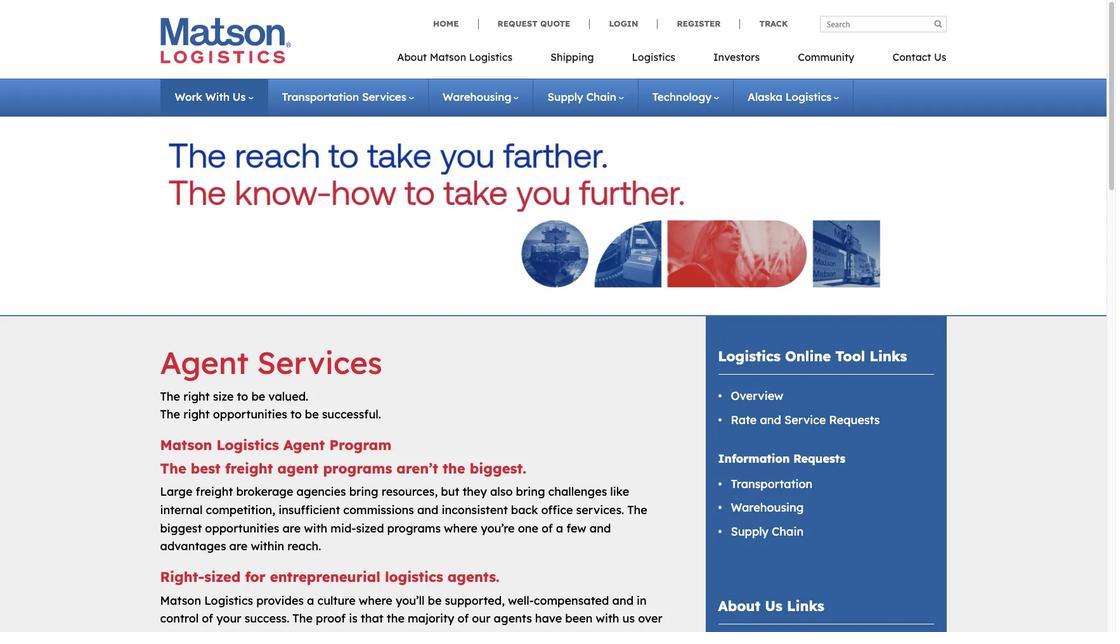 Task type: describe. For each thing, give the bounding box(es) containing it.
alaska logistics
[[748, 90, 832, 103]]

they
[[463, 485, 487, 499]]

quote
[[540, 18, 571, 29]]

is
[[349, 612, 358, 626]]

us
[[623, 612, 635, 626]]

right-
[[160, 569, 204, 586]]

transportation for transportation
[[731, 477, 813, 491]]

and left in
[[613, 594, 634, 608]]

also
[[490, 485, 513, 499]]

been
[[566, 612, 593, 626]]

you're
[[481, 521, 515, 536]]

0 horizontal spatial supply chain
[[548, 90, 617, 103]]

services for transportation services
[[362, 90, 407, 103]]

about for about matson logistics
[[397, 51, 427, 63]]

logistics link
[[613, 47, 695, 73]]

work
[[175, 90, 202, 103]]

agencies
[[297, 485, 346, 499]]

few
[[567, 521, 587, 536]]

of inside large freight brokerage agencies bring resources, but they also bring challenges like internal competition, insufficient commissions and inconsistent back office services. the biggest opportunities are with mid-sized programs where you're one of a few and advantages are within reach.
[[542, 521, 553, 536]]

with inside large freight brokerage agencies bring resources, but they also bring challenges like internal competition, insufficient commissions and inconsistent back office services. the biggest opportunities are with mid-sized programs where you're one of a few and advantages are within reach.
[[304, 521, 328, 536]]

within
[[251, 540, 284, 554]]

alaska logistics link
[[748, 90, 840, 103]]

community
[[798, 51, 855, 63]]

0 vertical spatial supply chain link
[[548, 90, 624, 103]]

us for contact us
[[935, 51, 947, 63]]

rate
[[731, 413, 757, 428]]

us for about us links
[[765, 598, 783, 615]]

overview
[[731, 389, 784, 404]]

large
[[160, 485, 193, 499]]

successful.
[[322, 408, 381, 422]]

search image
[[935, 20, 942, 28]]

about matson logistics link
[[397, 47, 532, 73]]

internal
[[160, 503, 203, 518]]

0 horizontal spatial warehousing link
[[443, 90, 519, 103]]

logistics
[[385, 569, 443, 586]]

us.
[[333, 630, 348, 633]]

inconsistent
[[442, 503, 508, 518]]

service
[[785, 413, 826, 428]]

request quote
[[498, 18, 571, 29]]

investors link
[[695, 47, 779, 73]]

transportation for transportation services
[[282, 90, 359, 103]]

alaska
[[748, 90, 783, 103]]

services for agent services
[[257, 344, 382, 382]]

brokerage
[[236, 485, 293, 499]]

agent inside matson logistics agent program the best freight agent programs aren't the biggest.
[[284, 437, 325, 454]]

culture
[[318, 594, 356, 608]]

0 horizontal spatial us
[[233, 90, 246, 103]]

register link
[[658, 18, 740, 29]]

a inside matson logistics provides a culture where you'll be supported, well-compensated and in control of your success. the proof is that the majority of our agents have been with us over ten years and many retire with us.
[[307, 594, 314, 608]]

resources,
[[382, 485, 438, 499]]

retire
[[274, 630, 303, 633]]

shipping
[[551, 51, 594, 63]]

1 vertical spatial with
[[596, 612, 620, 626]]

challenges
[[549, 485, 607, 499]]

information requests
[[719, 452, 846, 466]]

work with us link
[[175, 90, 253, 103]]

matson inside "link"
[[430, 51, 466, 63]]

biggest.
[[470, 460, 527, 477]]

track
[[760, 18, 788, 29]]

entrepreneurial
[[270, 569, 381, 586]]

about us links
[[719, 598, 825, 615]]

a inside large freight brokerage agencies bring resources, but they also bring challenges like internal competition, insufficient commissions and inconsistent back office services. the biggest opportunities are with mid-sized programs where you're one of a few and advantages are within reach.
[[556, 521, 564, 536]]

logistics down community link on the top of page
[[786, 90, 832, 103]]

majority
[[408, 612, 455, 626]]

opportunities inside large freight brokerage agencies bring resources, but they also bring challenges like internal competition, insufficient commissions and inconsistent back office services. the biggest opportunities are with mid-sized programs where you're one of a few and advantages are within reach.
[[205, 521, 279, 536]]

section containing logistics online tool links
[[690, 317, 963, 633]]

program
[[330, 437, 392, 454]]

insufficient
[[279, 503, 340, 518]]

agents
[[494, 612, 532, 626]]

our
[[472, 612, 491, 626]]

have
[[535, 612, 562, 626]]

rate and service requests link
[[731, 413, 880, 428]]

mid-
[[331, 521, 356, 536]]

community link
[[779, 47, 874, 73]]

programs inside matson logistics agent program the best freight agent programs aren't the biggest.
[[323, 460, 392, 477]]

control
[[160, 612, 199, 626]]

and right rate
[[760, 413, 782, 428]]

1 horizontal spatial of
[[458, 612, 469, 626]]

request
[[498, 18, 538, 29]]

contact
[[893, 51, 932, 63]]

chain inside section
[[772, 525, 804, 539]]

work with us
[[175, 90, 246, 103]]

and down services.
[[590, 521, 611, 536]]

shipping link
[[532, 47, 613, 73]]

1 horizontal spatial be
[[305, 408, 319, 422]]

well-
[[508, 594, 534, 608]]

about for about us links
[[719, 598, 761, 615]]

ten
[[160, 630, 178, 633]]

success.
[[245, 612, 290, 626]]

contact us link
[[874, 47, 947, 73]]

online
[[785, 348, 831, 365]]

1 vertical spatial requests
[[794, 452, 846, 466]]

competition,
[[206, 503, 275, 518]]

programs inside large freight brokerage agencies bring resources, but they also bring challenges like internal competition, insufficient commissions and inconsistent back office services. the biggest opportunities are with mid-sized programs where you're one of a few and advantages are within reach.
[[387, 521, 441, 536]]

1 vertical spatial to
[[290, 408, 302, 422]]

matson logistics agent program the best freight agent programs aren't the biggest.
[[160, 437, 527, 477]]



Task type: vqa. For each thing, say whether or not it's contained in the screenshot.
right bring
yes



Task type: locate. For each thing, give the bounding box(es) containing it.
0 horizontal spatial sized
[[204, 569, 241, 586]]

2 vertical spatial matson
[[160, 594, 201, 608]]

1 vertical spatial a
[[307, 594, 314, 608]]

0 vertical spatial opportunities
[[213, 408, 287, 422]]

0 vertical spatial freight
[[225, 460, 273, 477]]

matson for matson logistics provides a culture where you'll be supported, well-compensated and in control of your success. the proof is that the majority of our agents have been with us over ten years and many retire with us.
[[160, 594, 201, 608]]

the inside matson logistics provides a culture where you'll be supported, well-compensated and in control of your success. the proof is that the majority of our agents have been with us over ten years and many retire with us.
[[293, 612, 313, 626]]

0 vertical spatial be
[[252, 389, 265, 404]]

the up but
[[443, 460, 466, 477]]

logistics down request
[[469, 51, 513, 63]]

a left the culture on the bottom of page
[[307, 594, 314, 608]]

be down 'valued.'
[[305, 408, 319, 422]]

with down proof
[[307, 630, 330, 633]]

1 vertical spatial programs
[[387, 521, 441, 536]]

supply chain link down the shipping link
[[548, 90, 624, 103]]

supported,
[[445, 594, 505, 608]]

are left within
[[229, 540, 248, 554]]

0 horizontal spatial agent
[[160, 344, 249, 382]]

supply down transportation link
[[731, 525, 769, 539]]

the
[[160, 389, 180, 404], [160, 408, 180, 422], [160, 460, 186, 477], [628, 503, 648, 518], [293, 612, 313, 626]]

0 vertical spatial warehousing
[[443, 90, 512, 103]]

are up reach.
[[283, 521, 301, 536]]

0 vertical spatial agent
[[160, 344, 249, 382]]

overview link
[[731, 389, 784, 404]]

1 vertical spatial warehousing
[[731, 501, 804, 515]]

transportation services
[[282, 90, 407, 103]]

logistics down login
[[632, 51, 676, 63]]

0 vertical spatial where
[[444, 521, 478, 536]]

0 horizontal spatial of
[[202, 612, 213, 626]]

back
[[511, 503, 538, 518]]

transportation link
[[731, 477, 813, 491]]

the inside matson logistics provides a culture where you'll be supported, well-compensated and in control of your success. the proof is that the majority of our agents have been with us over ten years and many retire with us.
[[387, 612, 405, 626]]

track link
[[740, 18, 788, 29]]

matson down home
[[430, 51, 466, 63]]

bring up commissions
[[349, 485, 379, 499]]

the right size to be valued. the right opportunities to be successful.
[[160, 389, 381, 422]]

compensated
[[534, 594, 609, 608]]

1 horizontal spatial bring
[[516, 485, 545, 499]]

about inside section
[[719, 598, 761, 615]]

2 vertical spatial with
[[307, 630, 330, 633]]

agent up the "agent" on the bottom left of page
[[284, 437, 325, 454]]

supply chain inside section
[[731, 525, 804, 539]]

0 vertical spatial programs
[[323, 460, 392, 477]]

1 horizontal spatial sized
[[356, 521, 384, 536]]

sized down commissions
[[356, 521, 384, 536]]

supply chain link
[[548, 90, 624, 103], [731, 525, 804, 539]]

opportunities down competition,
[[205, 521, 279, 536]]

0 vertical spatial the
[[443, 460, 466, 477]]

us inside top menu navigation
[[935, 51, 947, 63]]

sized left for
[[204, 569, 241, 586]]

chain
[[587, 90, 617, 103], [772, 525, 804, 539]]

matson logistics image
[[160, 18, 291, 63]]

0 vertical spatial to
[[237, 389, 248, 404]]

be left 'valued.'
[[252, 389, 265, 404]]

logistics online tool links
[[719, 348, 908, 365]]

agent
[[278, 460, 319, 477]]

matson logistics provides a culture where you'll be supported, well-compensated and in control of your success. the proof is that the majority of our agents have been with us over ten years and many retire with us.
[[160, 594, 663, 633]]

with down insufficient
[[304, 521, 328, 536]]

requests right service
[[830, 413, 880, 428]]

0 vertical spatial links
[[870, 348, 908, 365]]

biggest
[[160, 521, 202, 536]]

0 vertical spatial warehousing link
[[443, 90, 519, 103]]

where inside large freight brokerage agencies bring resources, but they also bring challenges like internal competition, insufficient commissions and inconsistent back office services. the biggest opportunities are with mid-sized programs where you're one of a few and advantages are within reach.
[[444, 521, 478, 536]]

warehousing link
[[443, 90, 519, 103], [731, 501, 804, 515]]

warehousing link inside section
[[731, 501, 804, 515]]

1 vertical spatial sized
[[204, 569, 241, 586]]

2 horizontal spatial us
[[935, 51, 947, 63]]

supply inside section
[[731, 525, 769, 539]]

but
[[441, 485, 460, 499]]

home
[[433, 18, 459, 29]]

matson up control
[[160, 594, 201, 608]]

1 horizontal spatial supply
[[731, 525, 769, 539]]

0 horizontal spatial are
[[229, 540, 248, 554]]

1 right from the top
[[183, 389, 210, 404]]

of right one
[[542, 521, 553, 536]]

the inside large freight brokerage agencies bring resources, but they also bring challenges like internal competition, insufficient commissions and inconsistent back office services. the biggest opportunities are with mid-sized programs where you're one of a few and advantages are within reach.
[[628, 503, 648, 518]]

right
[[183, 389, 210, 404], [183, 408, 210, 422]]

0 vertical spatial supply chain
[[548, 90, 617, 103]]

logistics inside matson logistics agent program the best freight agent programs aren't the biggest.
[[217, 437, 279, 454]]

agent services
[[160, 344, 382, 382]]

0 vertical spatial with
[[304, 521, 328, 536]]

sized
[[356, 521, 384, 536], [204, 569, 241, 586]]

register
[[677, 18, 721, 29]]

matson inside matson logistics agent program the best freight agent programs aren't the biggest.
[[160, 437, 212, 454]]

1 vertical spatial links
[[787, 598, 825, 615]]

1 vertical spatial freight
[[196, 485, 233, 499]]

a
[[556, 521, 564, 536], [307, 594, 314, 608]]

1 horizontal spatial warehousing link
[[731, 501, 804, 515]]

chain down the shipping link
[[587, 90, 617, 103]]

the
[[443, 460, 466, 477], [387, 612, 405, 626]]

freight inside large freight brokerage agencies bring resources, but they also bring challenges like internal competition, insufficient commissions and inconsistent back office services. the biggest opportunities are with mid-sized programs where you're one of a few and advantages are within reach.
[[196, 485, 233, 499]]

1 vertical spatial right
[[183, 408, 210, 422]]

right left size
[[183, 389, 210, 404]]

matson inside matson logistics provides a culture where you'll be supported, well-compensated and in control of your success. the proof is that the majority of our agents have been with us over ten years and many retire with us.
[[160, 594, 201, 608]]

supply chain link inside section
[[731, 525, 804, 539]]

bring up back
[[516, 485, 545, 499]]

supply
[[548, 90, 584, 103], [731, 525, 769, 539]]

0 vertical spatial requests
[[830, 413, 880, 428]]

logistics inside section
[[719, 348, 781, 365]]

agents.
[[448, 569, 500, 586]]

contact us
[[893, 51, 947, 63]]

1 horizontal spatial chain
[[772, 525, 804, 539]]

to
[[237, 389, 248, 404], [290, 408, 302, 422]]

warehousing link down transportation link
[[731, 501, 804, 515]]

warehousing link down about matson logistics "link"
[[443, 90, 519, 103]]

1 horizontal spatial supply chain
[[731, 525, 804, 539]]

freight
[[225, 460, 273, 477], [196, 485, 233, 499]]

1 vertical spatial warehousing link
[[731, 501, 804, 515]]

2 bring from the left
[[516, 485, 545, 499]]

warehousing inside section
[[731, 501, 804, 515]]

logistics inside "link"
[[469, 51, 513, 63]]

to right size
[[237, 389, 248, 404]]

requests
[[830, 413, 880, 428], [794, 452, 846, 466]]

with left us
[[596, 612, 620, 626]]

0 horizontal spatial the
[[387, 612, 405, 626]]

supply chain down the shipping link
[[548, 90, 617, 103]]

us
[[935, 51, 947, 63], [233, 90, 246, 103], [765, 598, 783, 615]]

your
[[216, 612, 241, 626]]

0 vertical spatial transportation
[[282, 90, 359, 103]]

1 horizontal spatial us
[[765, 598, 783, 615]]

1 vertical spatial transportation
[[731, 477, 813, 491]]

1 vertical spatial matson
[[160, 437, 212, 454]]

0 horizontal spatial supply
[[548, 90, 584, 103]]

1 vertical spatial be
[[305, 408, 319, 422]]

1 horizontal spatial a
[[556, 521, 564, 536]]

section
[[690, 317, 963, 633]]

with
[[205, 90, 230, 103]]

agent
[[160, 344, 249, 382], [284, 437, 325, 454]]

0 vertical spatial matson
[[430, 51, 466, 63]]

warehousing down about matson logistics "link"
[[443, 90, 512, 103]]

1 vertical spatial us
[[233, 90, 246, 103]]

aren't
[[397, 460, 438, 477]]

the inside matson logistics agent program the best freight agent programs aren't the biggest.
[[160, 460, 186, 477]]

1 vertical spatial opportunities
[[205, 521, 279, 536]]

office
[[542, 503, 573, 518]]

0 horizontal spatial links
[[787, 598, 825, 615]]

of up years
[[202, 612, 213, 626]]

where down the inconsistent
[[444, 521, 478, 536]]

1 vertical spatial chain
[[772, 525, 804, 539]]

transportation services link
[[282, 90, 414, 103]]

0 vertical spatial right
[[183, 389, 210, 404]]

many
[[239, 630, 271, 633]]

0 horizontal spatial about
[[397, 51, 427, 63]]

about inside "link"
[[397, 51, 427, 63]]

to down 'valued.'
[[290, 408, 302, 422]]

0 horizontal spatial warehousing
[[443, 90, 512, 103]]

top menu navigation
[[397, 47, 947, 73]]

Search search field
[[820, 16, 947, 32]]

and down resources,
[[417, 503, 439, 518]]

login link
[[590, 18, 658, 29]]

for
[[245, 569, 266, 586]]

1 vertical spatial agent
[[284, 437, 325, 454]]

1 vertical spatial supply chain
[[731, 525, 804, 539]]

1 horizontal spatial transportation
[[731, 477, 813, 491]]

opportunities
[[213, 408, 287, 422], [205, 521, 279, 536]]

best
[[191, 460, 221, 477]]

0 vertical spatial supply
[[548, 90, 584, 103]]

0 vertical spatial chain
[[587, 90, 617, 103]]

0 vertical spatial sized
[[356, 521, 384, 536]]

1 bring from the left
[[349, 485, 379, 499]]

one
[[518, 521, 539, 536]]

1 horizontal spatial about
[[719, 598, 761, 615]]

0 horizontal spatial be
[[252, 389, 265, 404]]

like
[[611, 485, 630, 499]]

0 horizontal spatial supply chain link
[[548, 90, 624, 103]]

over
[[638, 612, 663, 626]]

are
[[283, 521, 301, 536], [229, 540, 248, 554]]

logistics up your
[[204, 594, 253, 608]]

agent up size
[[160, 344, 249, 382]]

freight up brokerage
[[225, 460, 273, 477]]

0 horizontal spatial bring
[[349, 485, 379, 499]]

about
[[397, 51, 427, 63], [719, 598, 761, 615]]

supply chain link down transportation link
[[731, 525, 804, 539]]

1 horizontal spatial warehousing
[[731, 501, 804, 515]]

about matson logistics
[[397, 51, 513, 63]]

1 horizontal spatial supply chain link
[[731, 525, 804, 539]]

where up that
[[359, 594, 393, 608]]

0 vertical spatial are
[[283, 521, 301, 536]]

opportunities down size
[[213, 408, 287, 422]]

be up the majority
[[428, 594, 442, 608]]

1 horizontal spatial where
[[444, 521, 478, 536]]

alaska services image
[[169, 130, 938, 299]]

commissions
[[343, 503, 414, 518]]

size
[[213, 389, 234, 404]]

chain down transportation link
[[772, 525, 804, 539]]

right-sized for entrepreneurial logistics agents.
[[160, 569, 500, 586]]

supply chain down transportation link
[[731, 525, 804, 539]]

0 horizontal spatial chain
[[587, 90, 617, 103]]

2 vertical spatial us
[[765, 598, 783, 615]]

technology
[[653, 90, 712, 103]]

matson up best
[[160, 437, 212, 454]]

1 vertical spatial the
[[387, 612, 405, 626]]

valued.
[[269, 389, 308, 404]]

be inside matson logistics provides a culture where you'll be supported, well-compensated and in control of your success. the proof is that the majority of our agents have been with us over ten years and many retire with us.
[[428, 594, 442, 608]]

request quote link
[[478, 18, 590, 29]]

1 vertical spatial supply
[[731, 525, 769, 539]]

of left our
[[458, 612, 469, 626]]

0 horizontal spatial where
[[359, 594, 393, 608]]

services.
[[576, 503, 624, 518]]

information
[[719, 452, 790, 466]]

provides
[[256, 594, 304, 608]]

1 vertical spatial are
[[229, 540, 248, 554]]

0 vertical spatial a
[[556, 521, 564, 536]]

1 horizontal spatial the
[[443, 460, 466, 477]]

proof
[[316, 612, 346, 626]]

2 horizontal spatial be
[[428, 594, 442, 608]]

programs down program
[[323, 460, 392, 477]]

login
[[609, 18, 639, 29]]

1 vertical spatial services
[[257, 344, 382, 382]]

years
[[181, 630, 212, 633]]

2 vertical spatial be
[[428, 594, 442, 608]]

sized inside large freight brokerage agencies bring resources, but they also bring challenges like internal competition, insufficient commissions and inconsistent back office services. the biggest opportunities are with mid-sized programs where you're one of a few and advantages are within reach.
[[356, 521, 384, 536]]

2 right from the top
[[183, 408, 210, 422]]

0 horizontal spatial to
[[237, 389, 248, 404]]

right up best
[[183, 408, 210, 422]]

a left few on the bottom of the page
[[556, 521, 564, 536]]

1 horizontal spatial links
[[870, 348, 908, 365]]

1 vertical spatial where
[[359, 594, 393, 608]]

0 horizontal spatial transportation
[[282, 90, 359, 103]]

opportunities inside the right size to be valued. the right opportunities to be successful.
[[213, 408, 287, 422]]

matson for matson logistics agent program the best freight agent programs aren't the biggest.
[[160, 437, 212, 454]]

2 horizontal spatial of
[[542, 521, 553, 536]]

0 vertical spatial about
[[397, 51, 427, 63]]

investors
[[714, 51, 760, 63]]

1 horizontal spatial agent
[[284, 437, 325, 454]]

logistics up overview
[[719, 348, 781, 365]]

be
[[252, 389, 265, 404], [305, 408, 319, 422], [428, 594, 442, 608]]

1 horizontal spatial to
[[290, 408, 302, 422]]

freight down best
[[196, 485, 233, 499]]

supply down the shipping link
[[548, 90, 584, 103]]

tool
[[836, 348, 866, 365]]

requests down rate and service requests link
[[794, 452, 846, 466]]

that
[[361, 612, 384, 626]]

1 horizontal spatial are
[[283, 521, 301, 536]]

1 vertical spatial supply chain link
[[731, 525, 804, 539]]

0 vertical spatial services
[[362, 90, 407, 103]]

where inside matson logistics provides a culture where you'll be supported, well-compensated and in control of your success. the proof is that the majority of our agents have been with us over ten years and many retire with us.
[[359, 594, 393, 608]]

warehousing down transportation link
[[731, 501, 804, 515]]

the inside matson logistics agent program the best freight agent programs aren't the biggest.
[[443, 460, 466, 477]]

bring
[[349, 485, 379, 499], [516, 485, 545, 499]]

None search field
[[820, 16, 947, 32]]

large freight brokerage agencies bring resources, but they also bring challenges like internal competition, insufficient commissions and inconsistent back office services. the biggest opportunities are with mid-sized programs where you're one of a few and advantages are within reach.
[[160, 485, 648, 554]]

supply chain
[[548, 90, 617, 103], [731, 525, 804, 539]]

reach.
[[288, 540, 321, 554]]

logistics down the right size to be valued. the right opportunities to be successful.
[[217, 437, 279, 454]]

rate and service requests
[[731, 413, 880, 428]]

the down you'll
[[387, 612, 405, 626]]

and down your
[[215, 630, 236, 633]]

transportation
[[282, 90, 359, 103], [731, 477, 813, 491]]

0 horizontal spatial a
[[307, 594, 314, 608]]

links
[[870, 348, 908, 365], [787, 598, 825, 615]]

freight inside matson logistics agent program the best freight agent programs aren't the biggest.
[[225, 460, 273, 477]]

programs down resources,
[[387, 521, 441, 536]]

logistics inside matson logistics provides a culture where you'll be supported, well-compensated and in control of your success. the proof is that the majority of our agents have been with us over ten years and many retire with us.
[[204, 594, 253, 608]]

0 vertical spatial us
[[935, 51, 947, 63]]

1 vertical spatial about
[[719, 598, 761, 615]]



